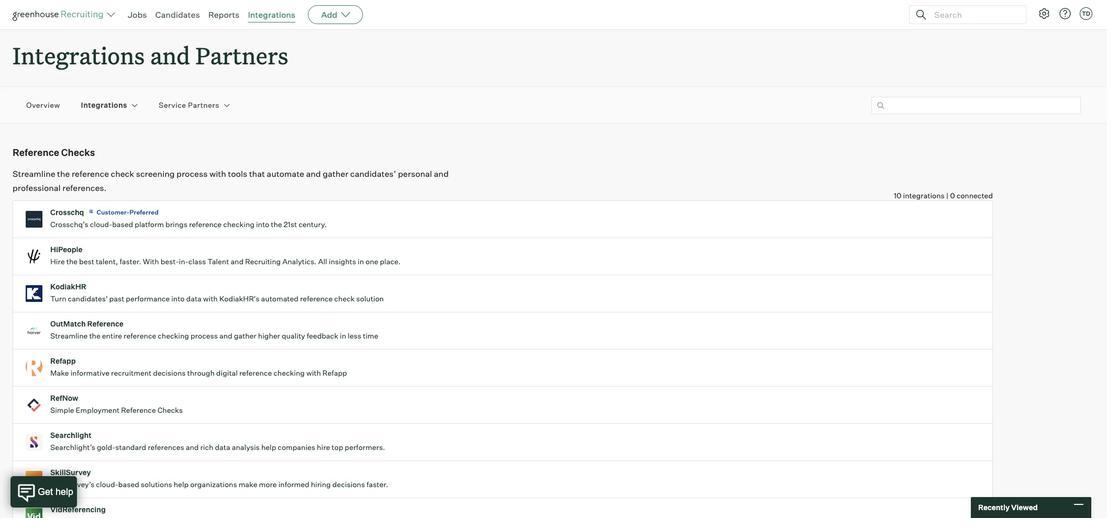 Task type: describe. For each thing, give the bounding box(es) containing it.
streamline the reference check screening process with tools that automate and gather candidates' personal and professional references.
[[13, 169, 449, 193]]

standard
[[115, 443, 146, 452]]

0 vertical spatial cloud-
[[90, 220, 112, 229]]

td
[[1082, 10, 1091, 17]]

0 horizontal spatial refapp
[[50, 357, 76, 366]]

reference inside outmatch reference streamline the entire reference checking process and gather higher quality feedback in less time
[[87, 320, 124, 329]]

references.
[[62, 183, 107, 193]]

and inside hipeople hire the best talent, faster. with best-in-class talent and recruiting analytics. all insights in one place.
[[231, 257, 244, 266]]

automated
[[261, 294, 299, 303]]

based inside skillsurvey skillsurvey's cloud-based solutions help organizations make more informed hiring decisions faster.
[[118, 480, 139, 489]]

more
[[259, 480, 277, 489]]

help inside searchlight searchlight's gold-standard references and rich data analysis help companies hire top performers.
[[261, 443, 276, 452]]

with inside the refapp make informative recruitment decisions through digital reference checking with refapp
[[306, 369, 321, 378]]

faster. inside skillsurvey skillsurvey's cloud-based solutions help organizations make more informed hiring decisions faster.
[[367, 480, 388, 489]]

class
[[188, 257, 206, 266]]

10
[[894, 191, 902, 200]]

cloud- inside skillsurvey skillsurvey's cloud-based solutions help organizations make more informed hiring decisions faster.
[[96, 480, 118, 489]]

reference checks
[[13, 147, 95, 158]]

with inside streamline the reference check screening process with tools that automate and gather candidates' personal and professional references.
[[209, 169, 226, 179]]

and right personal
[[434, 169, 449, 179]]

refnow
[[50, 394, 78, 403]]

talent
[[208, 257, 229, 266]]

recruiting
[[245, 257, 281, 266]]

tools
[[228, 169, 247, 179]]

employment
[[76, 406, 120, 415]]

searchlight
[[50, 431, 92, 440]]

add
[[321, 9, 337, 20]]

turn
[[50, 294, 66, 303]]

service
[[159, 101, 186, 110]]

add button
[[308, 5, 363, 24]]

1 horizontal spatial into
[[256, 220, 269, 229]]

jobs link
[[128, 9, 147, 20]]

make
[[50, 369, 69, 378]]

0 vertical spatial reference
[[13, 147, 59, 158]]

reference inside the refapp make informative recruitment decisions through digital reference checking with refapp
[[239, 369, 272, 378]]

data inside searchlight searchlight's gold-standard references and rich data analysis help companies hire top performers.
[[215, 443, 230, 452]]

analysis
[[232, 443, 260, 452]]

skillsurvey
[[50, 468, 91, 477]]

higher
[[258, 332, 280, 341]]

make
[[239, 480, 257, 489]]

1 vertical spatial integrations
[[13, 40, 145, 71]]

time
[[363, 332, 378, 341]]

preferred
[[130, 209, 159, 216]]

searchlight's
[[50, 443, 95, 452]]

quality
[[282, 332, 305, 341]]

Search text field
[[932, 7, 1017, 22]]

best
[[79, 257, 94, 266]]

solutions
[[141, 480, 172, 489]]

outmatch
[[50, 320, 86, 329]]

1 vertical spatial partners
[[188, 101, 219, 110]]

less
[[348, 332, 361, 341]]

vidreferencing link
[[13, 499, 993, 519]]

customer-preferred
[[97, 209, 159, 216]]

the inside outmatch reference streamline the entire reference checking process and gather higher quality feedback in less time
[[89, 332, 100, 341]]

viewed
[[1011, 503, 1038, 512]]

0 vertical spatial integrations
[[248, 9, 295, 20]]

0 vertical spatial checks
[[61, 147, 95, 158]]

refapp make informative recruitment decisions through digital reference checking with refapp
[[50, 357, 347, 378]]

reports link
[[208, 9, 240, 20]]

10 integrations | 0 connected
[[894, 191, 993, 200]]

screening
[[136, 169, 175, 179]]

streamline inside outmatch reference streamline the entire reference checking process and gather higher quality feedback in less time
[[50, 332, 88, 341]]

jobs
[[128, 9, 147, 20]]

process inside streamline the reference check screening process with tools that automate and gather candidates' personal and professional references.
[[177, 169, 208, 179]]

reference inside refnow simple employment reference checks
[[121, 406, 156, 415]]

insights
[[329, 257, 356, 266]]

best-
[[161, 257, 179, 266]]

check inside kodiakhr turn candidates' past performance into data with kodiakhr's automated reference check solution
[[334, 294, 355, 303]]

checking for into
[[223, 220, 254, 229]]

hiring
[[311, 480, 331, 489]]

and inside outmatch reference streamline the entire reference checking process and gather higher quality feedback in less time
[[219, 332, 232, 341]]

companies
[[278, 443, 315, 452]]

21st
[[284, 220, 297, 229]]

recruitment
[[111, 369, 151, 378]]

td button
[[1078, 5, 1095, 22]]

greenhouse recruiting image
[[13, 8, 107, 21]]

century.
[[299, 220, 327, 229]]

td button
[[1080, 7, 1093, 20]]

in inside outmatch reference streamline the entire reference checking process and gather higher quality feedback in less time
[[340, 332, 346, 341]]

and inside searchlight searchlight's gold-standard references and rich data analysis help companies hire top performers.
[[186, 443, 199, 452]]

professional
[[13, 183, 61, 193]]

entire
[[102, 332, 122, 341]]

one
[[366, 257, 378, 266]]

digital
[[216, 369, 238, 378]]

streamline inside streamline the reference check screening process with tools that automate and gather candidates' personal and professional references.
[[13, 169, 55, 179]]

informative
[[71, 369, 109, 378]]

personal
[[398, 169, 432, 179]]

organizations
[[190, 480, 237, 489]]

kodiakhr
[[50, 282, 86, 291]]

crosschq's
[[50, 220, 88, 229]]

kodiakhr turn candidates' past performance into data with kodiakhr's automated reference check solution
[[50, 282, 384, 303]]

skillsurvey skillsurvey's cloud-based solutions help organizations make more informed hiring decisions faster.
[[50, 468, 388, 489]]

recently
[[978, 503, 1010, 512]]

gather inside outmatch reference streamline the entire reference checking process and gather higher quality feedback in less time
[[234, 332, 257, 341]]



Task type: locate. For each thing, give the bounding box(es) containing it.
help
[[261, 443, 276, 452], [174, 480, 189, 489]]

service partners
[[159, 101, 219, 110]]

integrations
[[903, 191, 945, 200]]

1 horizontal spatial data
[[215, 443, 230, 452]]

0 vertical spatial into
[[256, 220, 269, 229]]

decisions right hiring
[[332, 480, 365, 489]]

into left 21st
[[256, 220, 269, 229]]

1 horizontal spatial gather
[[323, 169, 349, 179]]

1 horizontal spatial help
[[261, 443, 276, 452]]

data right rich
[[215, 443, 230, 452]]

checking for process
[[158, 332, 189, 341]]

1 vertical spatial integrations link
[[81, 100, 127, 110]]

faster. left with
[[120, 257, 141, 266]]

0 vertical spatial refapp
[[50, 357, 76, 366]]

decisions left through
[[153, 369, 186, 378]]

0 horizontal spatial decisions
[[153, 369, 186, 378]]

kodiakhr's
[[219, 294, 260, 303]]

and down candidates
[[150, 40, 190, 71]]

feedback
[[307, 332, 338, 341]]

rich
[[200, 443, 213, 452]]

help right analysis
[[261, 443, 276, 452]]

2 horizontal spatial checking
[[274, 369, 305, 378]]

outmatch reference streamline the entire reference checking process and gather higher quality feedback in less time
[[50, 320, 378, 341]]

0 horizontal spatial gather
[[234, 332, 257, 341]]

0 vertical spatial decisions
[[153, 369, 186, 378]]

hire
[[50, 257, 65, 266]]

in left one
[[358, 257, 364, 266]]

0 vertical spatial checking
[[223, 220, 254, 229]]

decisions inside the refapp make informative recruitment decisions through digital reference checking with refapp
[[153, 369, 186, 378]]

0 vertical spatial integrations link
[[248, 9, 295, 20]]

hipeople hire the best talent, faster. with best-in-class talent and recruiting analytics. all insights in one place.
[[50, 245, 401, 266]]

performers.
[[345, 443, 385, 452]]

1 vertical spatial based
[[118, 480, 139, 489]]

checks up references.
[[61, 147, 95, 158]]

reference inside kodiakhr turn candidates' past performance into data with kodiakhr's automated reference check solution
[[300, 294, 333, 303]]

1 horizontal spatial decisions
[[332, 480, 365, 489]]

process
[[177, 169, 208, 179], [191, 332, 218, 341]]

crosschq's cloud-based platform brings reference checking into the 21st century.
[[50, 220, 327, 229]]

2 vertical spatial checking
[[274, 369, 305, 378]]

analytics.
[[282, 257, 317, 266]]

|
[[946, 191, 949, 200]]

1 vertical spatial process
[[191, 332, 218, 341]]

1 vertical spatial gather
[[234, 332, 257, 341]]

reports
[[208, 9, 240, 20]]

past
[[109, 294, 124, 303]]

1 vertical spatial in
[[340, 332, 346, 341]]

1 horizontal spatial checks
[[158, 406, 183, 415]]

check inside streamline the reference check screening process with tools that automate and gather candidates' personal and professional references.
[[111, 169, 134, 179]]

0 horizontal spatial integrations link
[[81, 100, 127, 110]]

0 vertical spatial process
[[177, 169, 208, 179]]

check left screening
[[111, 169, 134, 179]]

informed
[[278, 480, 309, 489]]

0 vertical spatial help
[[261, 443, 276, 452]]

1 horizontal spatial in
[[358, 257, 364, 266]]

decisions
[[153, 369, 186, 378], [332, 480, 365, 489]]

0 vertical spatial check
[[111, 169, 134, 179]]

streamline down outmatch
[[50, 332, 88, 341]]

help inside skillsurvey skillsurvey's cloud-based solutions help organizations make more informed hiring decisions faster.
[[174, 480, 189, 489]]

1 vertical spatial checks
[[158, 406, 183, 415]]

0
[[950, 191, 955, 200]]

0 vertical spatial data
[[186, 294, 202, 303]]

the down hipeople
[[66, 257, 78, 266]]

with left the kodiakhr's
[[203, 294, 218, 303]]

in left less
[[340, 332, 346, 341]]

1 horizontal spatial refapp
[[323, 369, 347, 378]]

top
[[332, 443, 343, 452]]

candidates link
[[155, 9, 200, 20]]

1 vertical spatial cloud-
[[96, 480, 118, 489]]

the down the reference checks
[[57, 169, 70, 179]]

0 vertical spatial with
[[209, 169, 226, 179]]

1 vertical spatial reference
[[87, 320, 124, 329]]

1 vertical spatial faster.
[[367, 480, 388, 489]]

1 vertical spatial help
[[174, 480, 189, 489]]

0 vertical spatial faster.
[[120, 257, 141, 266]]

0 vertical spatial gather
[[323, 169, 349, 179]]

with left tools on the top left
[[209, 169, 226, 179]]

candidates'
[[68, 294, 108, 303]]

overview link
[[26, 100, 60, 110]]

automate
[[267, 169, 304, 179]]

partners right service at the left of the page
[[188, 101, 219, 110]]

integrations and partners
[[13, 40, 288, 71]]

1 horizontal spatial checking
[[223, 220, 254, 229]]

the left 21st
[[271, 220, 282, 229]]

the inside streamline the reference check screening process with tools that automate and gather candidates' personal and professional references.
[[57, 169, 70, 179]]

into
[[256, 220, 269, 229], [171, 294, 185, 303]]

vidreferencing
[[50, 506, 106, 514]]

checking
[[223, 220, 254, 229], [158, 332, 189, 341], [274, 369, 305, 378]]

customer-
[[97, 209, 130, 216]]

0 horizontal spatial checking
[[158, 332, 189, 341]]

faster. inside hipeople hire the best talent, faster. with best-in-class talent and recruiting analytics. all insights in one place.
[[120, 257, 141, 266]]

checks
[[61, 147, 95, 158], [158, 406, 183, 415]]

integrations link
[[248, 9, 295, 20], [81, 100, 127, 110]]

streamline up professional
[[13, 169, 55, 179]]

searchlight searchlight's gold-standard references and rich data analysis help companies hire top performers.
[[50, 431, 385, 452]]

1 horizontal spatial check
[[334, 294, 355, 303]]

platform
[[135, 220, 164, 229]]

reference right brings
[[189, 220, 222, 229]]

reference up references.
[[72, 169, 109, 179]]

2 vertical spatial with
[[306, 369, 321, 378]]

the left 'entire'
[[89, 332, 100, 341]]

references
[[148, 443, 184, 452]]

reference right digital
[[239, 369, 272, 378]]

that
[[249, 169, 265, 179]]

data up outmatch reference streamline the entire reference checking process and gather higher quality feedback in less time
[[186, 294, 202, 303]]

0 vertical spatial in
[[358, 257, 364, 266]]

overview
[[26, 101, 60, 110]]

refapp up make
[[50, 357, 76, 366]]

with inside kodiakhr turn candidates' past performance into data with kodiakhr's automated reference check solution
[[203, 294, 218, 303]]

1 vertical spatial with
[[203, 294, 218, 303]]

check
[[111, 169, 134, 179], [334, 294, 355, 303]]

1 vertical spatial checking
[[158, 332, 189, 341]]

gather left candidates'
[[323, 169, 349, 179]]

reference down recruitment on the bottom of the page
[[121, 406, 156, 415]]

talent,
[[96, 257, 118, 266]]

partners
[[196, 40, 288, 71], [188, 101, 219, 110]]

the inside hipeople hire the best talent, faster. with best-in-class talent and recruiting analytics. all insights in one place.
[[66, 257, 78, 266]]

based left the solutions
[[118, 480, 139, 489]]

with
[[209, 169, 226, 179], [203, 294, 218, 303], [306, 369, 321, 378]]

with
[[143, 257, 159, 266]]

checking inside the refapp make informative recruitment decisions through digital reference checking with refapp
[[274, 369, 305, 378]]

crosschq
[[50, 208, 84, 217]]

1 vertical spatial refapp
[[323, 369, 347, 378]]

0 horizontal spatial in
[[340, 332, 346, 341]]

decisions inside skillsurvey skillsurvey's cloud-based solutions help organizations make more informed hiring decisions faster.
[[332, 480, 365, 489]]

partners down reports link
[[196, 40, 288, 71]]

integrations
[[248, 9, 295, 20], [13, 40, 145, 71], [81, 101, 127, 110]]

in-
[[179, 257, 188, 266]]

service partners link
[[159, 100, 219, 110]]

checking up the refapp make informative recruitment decisions through digital reference checking with refapp
[[158, 332, 189, 341]]

connected
[[957, 191, 993, 200]]

1 horizontal spatial faster.
[[367, 480, 388, 489]]

and right 'talent'
[[231, 257, 244, 266]]

0 horizontal spatial help
[[174, 480, 189, 489]]

help right the solutions
[[174, 480, 189, 489]]

process right screening
[[177, 169, 208, 179]]

reference right 'entire'
[[124, 332, 156, 341]]

checks inside refnow simple employment reference checks
[[158, 406, 183, 415]]

through
[[187, 369, 215, 378]]

checks up references
[[158, 406, 183, 415]]

based down customer-preferred
[[112, 220, 133, 229]]

cloud- right "skillsurvey's"
[[96, 480, 118, 489]]

1 vertical spatial check
[[334, 294, 355, 303]]

hire
[[317, 443, 330, 452]]

1 horizontal spatial integrations link
[[248, 9, 295, 20]]

reference inside outmatch reference streamline the entire reference checking process and gather higher quality feedback in less time
[[124, 332, 156, 341]]

check left solution
[[334, 294, 355, 303]]

0 vertical spatial streamline
[[13, 169, 55, 179]]

all
[[318, 257, 327, 266]]

checking up hipeople hire the best talent, faster. with best-in-class talent and recruiting analytics. all insights in one place.
[[223, 220, 254, 229]]

reference inside streamline the reference check screening process with tools that automate and gather candidates' personal and professional references.
[[72, 169, 109, 179]]

and up digital
[[219, 332, 232, 341]]

None text field
[[872, 97, 1081, 114]]

0 horizontal spatial faster.
[[120, 257, 141, 266]]

1 vertical spatial decisions
[[332, 480, 365, 489]]

gather left the higher
[[234, 332, 257, 341]]

refapp down feedback
[[323, 369, 347, 378]]

with down feedback
[[306, 369, 321, 378]]

recently viewed
[[978, 503, 1038, 512]]

1 vertical spatial into
[[171, 294, 185, 303]]

based
[[112, 220, 133, 229], [118, 480, 139, 489]]

faster.
[[120, 257, 141, 266], [367, 480, 388, 489]]

0 horizontal spatial check
[[111, 169, 134, 179]]

in inside hipeople hire the best talent, faster. with best-in-class talent and recruiting analytics. all insights in one place.
[[358, 257, 364, 266]]

simple
[[50, 406, 74, 415]]

process inside outmatch reference streamline the entire reference checking process and gather higher quality feedback in less time
[[191, 332, 218, 341]]

checking inside outmatch reference streamline the entire reference checking process and gather higher quality feedback in less time
[[158, 332, 189, 341]]

1 vertical spatial streamline
[[50, 332, 88, 341]]

0 horizontal spatial checks
[[61, 147, 95, 158]]

candidates'
[[350, 169, 396, 179]]

gather inside streamline the reference check screening process with tools that automate and gather candidates' personal and professional references.
[[323, 169, 349, 179]]

checking down quality
[[274, 369, 305, 378]]

skillsurvey's
[[50, 480, 94, 489]]

and
[[150, 40, 190, 71], [306, 169, 321, 179], [434, 169, 449, 179], [231, 257, 244, 266], [219, 332, 232, 341], [186, 443, 199, 452]]

into right performance
[[171, 294, 185, 303]]

place.
[[380, 257, 401, 266]]

solution
[[356, 294, 384, 303]]

2 vertical spatial integrations
[[81, 101, 127, 110]]

0 vertical spatial partners
[[196, 40, 288, 71]]

2 vertical spatial reference
[[121, 406, 156, 415]]

gather
[[323, 169, 349, 179], [234, 332, 257, 341]]

0 horizontal spatial into
[[171, 294, 185, 303]]

data
[[186, 294, 202, 303], [215, 443, 230, 452]]

and left rich
[[186, 443, 199, 452]]

0 vertical spatial based
[[112, 220, 133, 229]]

hipeople
[[50, 245, 83, 254]]

reference up professional
[[13, 147, 59, 158]]

candidates
[[155, 9, 200, 20]]

gold-
[[97, 443, 115, 452]]

0 horizontal spatial data
[[186, 294, 202, 303]]

configure image
[[1038, 7, 1051, 20]]

1 vertical spatial data
[[215, 443, 230, 452]]

process up the refapp make informative recruitment decisions through digital reference checking with refapp
[[191, 332, 218, 341]]

cloud- down customer-
[[90, 220, 112, 229]]

data inside kodiakhr turn candidates' past performance into data with kodiakhr's automated reference check solution
[[186, 294, 202, 303]]

and right automate
[[306, 169, 321, 179]]

reference right automated
[[300, 294, 333, 303]]

reference up 'entire'
[[87, 320, 124, 329]]

into inside kodiakhr turn candidates' past performance into data with kodiakhr's automated reference check solution
[[171, 294, 185, 303]]

faster. down the performers.
[[367, 480, 388, 489]]



Task type: vqa. For each thing, say whether or not it's contained in the screenshot.
the topmost decisions
yes



